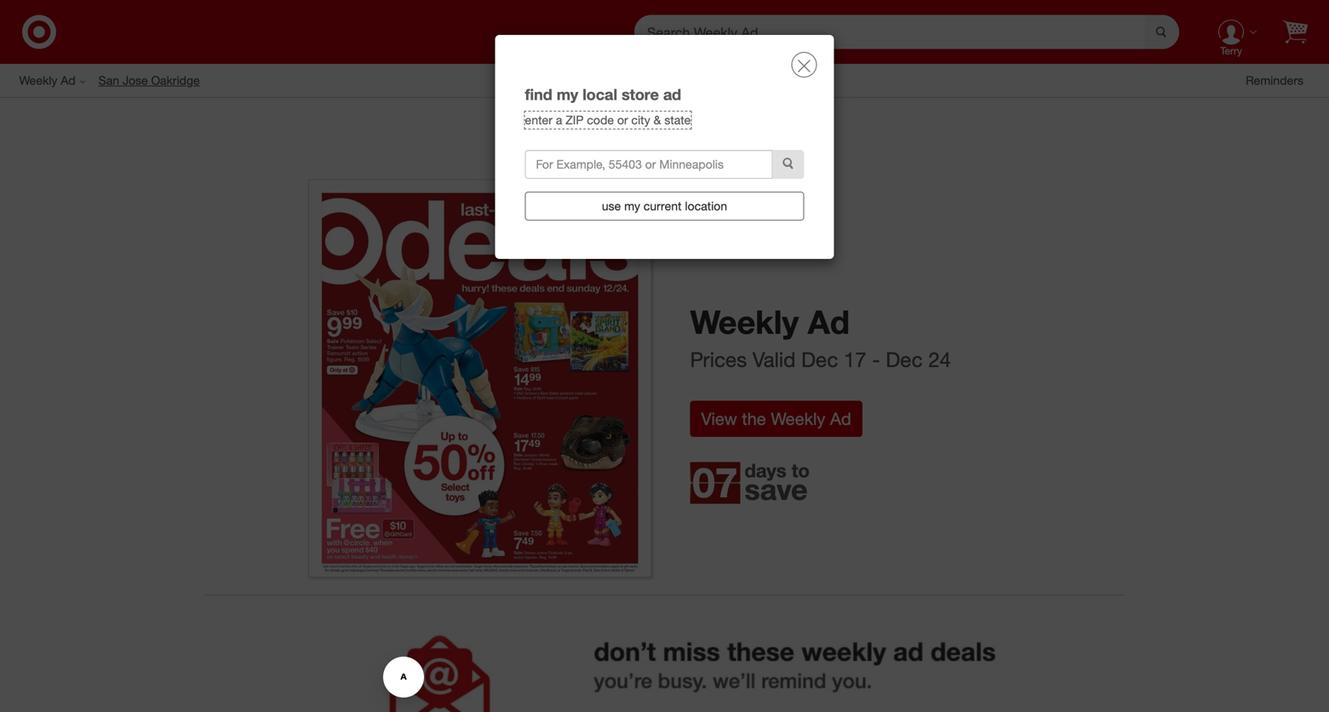 Task type: locate. For each thing, give the bounding box(es) containing it.
1 dec from the left
[[802, 347, 839, 372]]

my inside button
[[625, 198, 641, 213]]

1 vertical spatial my
[[625, 198, 641, 213]]

dec left 17
[[802, 347, 839, 372]]

my
[[557, 85, 579, 104], [625, 198, 641, 213]]

0 vertical spatial my
[[557, 85, 579, 104]]

ad for weekly ad
[[61, 73, 75, 88]]

& right city
[[654, 112, 661, 127]]

0 horizontal spatial my
[[557, 85, 579, 104]]

my for use
[[625, 198, 641, 213]]

weekly
[[19, 73, 57, 88], [559, 124, 624, 149], [690, 302, 799, 342], [771, 408, 826, 429]]

dec
[[802, 347, 839, 372], [886, 347, 923, 372]]

0 horizontal spatial &
[[654, 112, 661, 127]]

my for find
[[557, 85, 579, 104]]

current
[[644, 198, 682, 213]]

weekly for weekly ads & catalogs
[[559, 124, 624, 149]]

17
[[844, 347, 867, 372]]

ad up 17
[[808, 302, 850, 342]]

weekly inside weekly ad link
[[19, 73, 57, 88]]

city
[[632, 112, 651, 127]]

use my current location
[[602, 198, 728, 213]]

local
[[583, 85, 618, 104]]

to
[[792, 459, 810, 482]]

state
[[665, 112, 691, 127]]

dec right the -
[[886, 347, 923, 372]]

reminders link
[[1246, 72, 1317, 89]]

ad inside weekly ad prices valid dec 17 - dec 24
[[808, 302, 850, 342]]

1 horizontal spatial dec
[[886, 347, 923, 372]]

ad for weekly ad prices valid dec 17 - dec 24
[[808, 302, 850, 342]]

valid
[[753, 347, 796, 372]]

ad down 17
[[831, 408, 852, 429]]

ad left the san
[[61, 73, 75, 88]]

0 vertical spatial ad
[[61, 73, 75, 88]]

go to target.com image
[[22, 15, 56, 49]]

&
[[654, 112, 661, 127], [671, 124, 684, 149]]

1 vertical spatial ad
[[808, 302, 850, 342]]

enter a zip code or city & state
[[525, 112, 691, 127]]

search image
[[783, 157, 794, 169]]

catalogs
[[690, 124, 771, 149]]

weekly inside weekly ad prices valid dec 17 - dec 24
[[690, 302, 799, 342]]

form
[[635, 15, 1180, 49]]

ad
[[61, 73, 75, 88], [808, 302, 850, 342], [831, 408, 852, 429]]

find
[[525, 85, 553, 104]]

oakridge
[[151, 73, 200, 88]]

the
[[742, 408, 767, 429]]

jose
[[123, 73, 148, 88]]

my right use
[[625, 198, 641, 213]]

& right ads
[[671, 124, 684, 149]]

prices
[[690, 347, 747, 372]]

1 horizontal spatial my
[[625, 198, 641, 213]]

2 vertical spatial ad
[[831, 408, 852, 429]]

weekly ad prices valid dec 17 - dec 24
[[690, 302, 951, 372]]

a
[[556, 112, 563, 127]]

ad inside button
[[831, 408, 852, 429]]

my up 'zip'
[[557, 85, 579, 104]]

weekly ads & catalogs
[[559, 124, 771, 149]]

0 horizontal spatial dec
[[802, 347, 839, 372]]

weekly for weekly ad prices valid dec 17 - dec 24
[[690, 302, 799, 342]]

view
[[702, 408, 738, 429]]

view the weekly ad button
[[690, 401, 863, 437]]



Task type: vqa. For each thing, say whether or not it's contained in the screenshot.
the top my
yes



Task type: describe. For each thing, give the bounding box(es) containing it.
weekly ad
[[19, 73, 75, 88]]

code
[[587, 112, 614, 127]]

store
[[622, 85, 659, 104]]

san jose oakridge link
[[98, 72, 213, 89]]

24
[[929, 347, 951, 372]]

zip
[[566, 112, 584, 127]]

weekly for weekly ad
[[19, 73, 57, 88]]

view your cart on target.com image
[[1284, 20, 1308, 44]]

07 days to
[[693, 457, 810, 507]]

don't miss these weekly ad deals. you're busy. we'll remind you. sign up now. image
[[221, 595, 1109, 712]]

2 dec from the left
[[886, 347, 923, 372]]

san
[[98, 73, 119, 88]]

reminders
[[1246, 73, 1304, 88]]

days
[[745, 459, 787, 482]]

For Example, 55403 or Minneapolis text field
[[525, 150, 773, 179]]

1 horizontal spatial &
[[671, 124, 684, 149]]

view the weekly ad
[[702, 408, 852, 429]]

07
[[693, 457, 738, 507]]

close image
[[798, 59, 811, 73]]

save
[[745, 471, 808, 507]]

ad
[[664, 85, 682, 104]]

use my current location button
[[525, 191, 805, 220]]

san jose oakridge
[[98, 73, 200, 88]]

weekly ad link
[[19, 72, 98, 89]]

-
[[873, 347, 881, 372]]

weekly inside button
[[771, 408, 826, 429]]

ads
[[630, 124, 666, 149]]

location
[[685, 198, 728, 213]]

use
[[602, 198, 621, 213]]

find my local store ad
[[525, 85, 682, 104]]

enter
[[525, 112, 553, 127]]

or
[[618, 112, 628, 127]]

view the weekly ad image
[[309, 179, 652, 578]]



